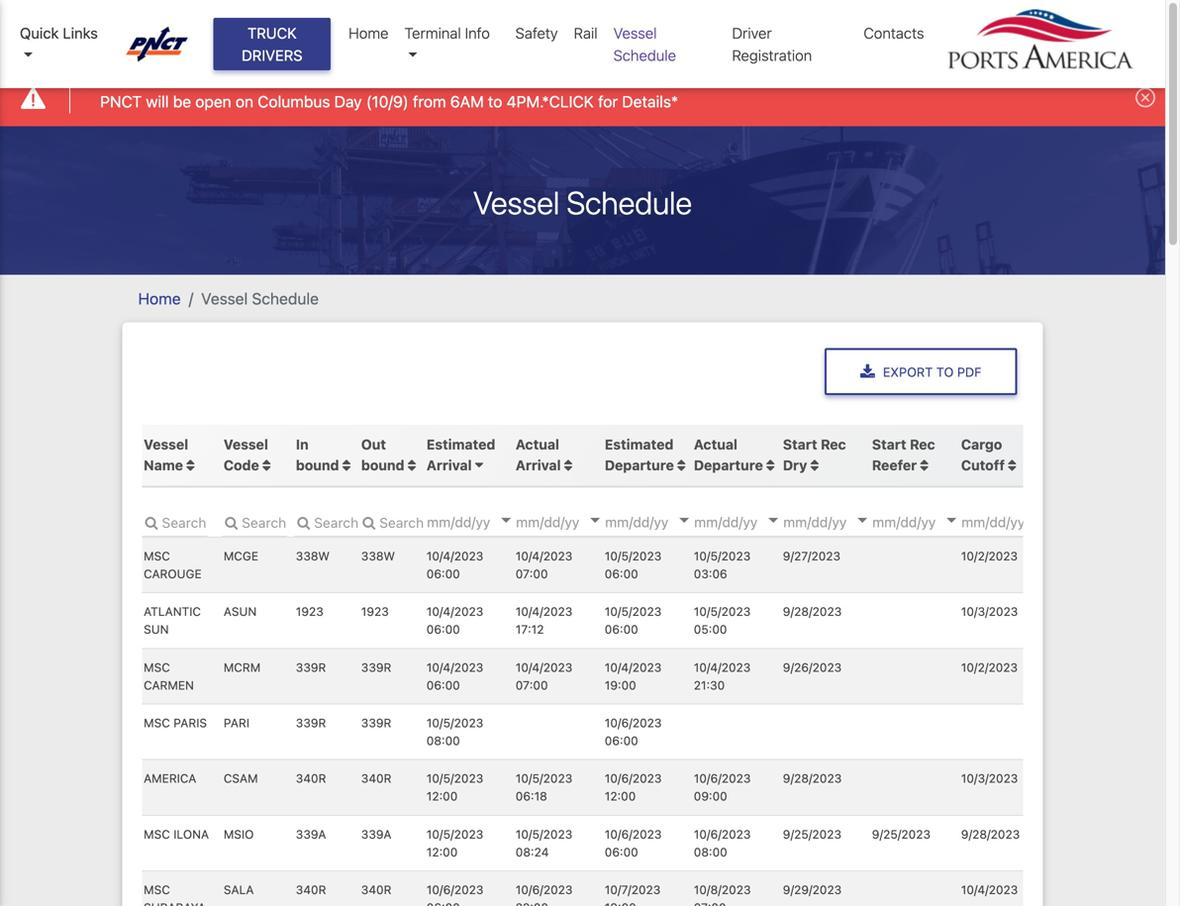 Task type: vqa. For each thing, say whether or not it's contained in the screenshot.


Task type: describe. For each thing, give the bounding box(es) containing it.
terminal
[[405, 24, 461, 42]]

10/4/2023 07:00 for 10/5/2023
[[516, 549, 573, 581]]

pnct will be open on columbus day (10/9) from 6am to 4pm.*click for details* link
[[100, 90, 679, 114]]

vessel name
[[144, 437, 188, 474]]

(10/9)
[[366, 92, 409, 111]]

2 9/25/2023 from the left
[[872, 828, 931, 841]]

mcrm
[[224, 661, 261, 674]]

pnct will be open on columbus day (10/9) from 6am to 4pm.*click for details* alert
[[0, 73, 1166, 126]]

info
[[465, 24, 490, 42]]

4 mm/dd/yy field from the left
[[693, 507, 811, 537]]

msc paris
[[144, 716, 207, 730]]

start rec dry
[[783, 437, 847, 474]]

code
[[224, 457, 259, 474]]

download image
[[861, 364, 876, 380]]

10/2/2023 for 9/27/2023
[[962, 549, 1018, 563]]

cutoff
[[962, 457, 1005, 474]]

rec for start rec dry
[[821, 437, 847, 453]]

vessel code
[[224, 437, 268, 474]]

out bound
[[361, 437, 408, 474]]

10/5/2023 05:00
[[694, 605, 751, 637]]

links
[[63, 24, 98, 42]]

sala
[[224, 883, 254, 897]]

driver registration
[[732, 24, 813, 64]]

2 mm/dd/yy field from the left
[[514, 507, 633, 537]]

10/4/2023 06:00 for 338w
[[427, 549, 484, 581]]

arrival for estimated arrival
[[427, 457, 472, 474]]

03:06
[[694, 567, 728, 581]]

1 vertical spatial vessel schedule
[[473, 184, 692, 221]]

10/4/2023 06:00 for 339r
[[427, 661, 484, 692]]

10/5/2023 06:00 for 03:06
[[605, 549, 662, 581]]

10/5/2023 12:00 for 08:24
[[427, 828, 484, 859]]

2 339a from the left
[[361, 828, 392, 841]]

10/3/2023 for 10/5/2023
[[962, 605, 1019, 619]]

open calendar image for seventh mm/dd/yy field from the right
[[502, 518, 512, 523]]

safety link
[[508, 14, 566, 52]]

10/2/2023 for 9/26/2023
[[962, 661, 1018, 674]]

departure for estimated
[[605, 457, 674, 474]]

vessel schedule link
[[606, 14, 725, 74]]

atlantic sun
[[144, 605, 201, 637]]

10/5/2023 08:24
[[516, 828, 573, 859]]

dry
[[783, 457, 808, 474]]

in
[[296, 437, 309, 453]]

12:00 for 10/5/2023 06:18
[[427, 790, 458, 804]]

msc carouge
[[144, 549, 202, 581]]

06:18
[[516, 790, 548, 804]]

atlantic
[[144, 605, 201, 619]]

rail link
[[566, 14, 606, 52]]

drivers
[[242, 47, 303, 64]]

05:00
[[694, 623, 728, 637]]

6 mm/dd/yy field from the left
[[871, 507, 990, 537]]

1 9/25/2023 from the left
[[783, 828, 842, 841]]

msc ilona
[[144, 828, 209, 841]]

10/6/2023 06:00 for 10/5/2023 08:00
[[605, 716, 662, 748]]

10/4/2023 06:00 for 1923
[[427, 605, 484, 637]]

driver
[[732, 24, 772, 42]]

10/4/2023 21:30
[[694, 661, 751, 692]]

name
[[144, 457, 183, 474]]

07:00 for 10/4/2023 19:00
[[516, 678, 548, 692]]

to
[[937, 364, 954, 379]]

2 vertical spatial vessel schedule
[[201, 289, 319, 308]]

10/3/2023 for 10/6/2023
[[962, 772, 1019, 786]]

10/6/2023 06:00 for 10/5/2023 12:00
[[605, 828, 662, 859]]

0 vertical spatial home link
[[341, 14, 397, 52]]

contacts
[[864, 24, 925, 42]]

day
[[335, 92, 362, 111]]

quick links
[[20, 24, 98, 42]]

driver registration link
[[725, 14, 856, 74]]

truck drivers
[[242, 24, 303, 64]]

truck
[[248, 24, 297, 42]]

10/7/2023
[[605, 883, 661, 897]]

safety
[[516, 24, 558, 42]]

msc for msc paris
[[144, 716, 170, 730]]

07:00 for 10/5/2023 06:00
[[516, 567, 548, 581]]

cargo
[[962, 437, 1003, 453]]

09:00
[[694, 790, 728, 804]]

america
[[144, 772, 196, 786]]

estimated for departure
[[605, 437, 674, 453]]

export to pdf link
[[825, 348, 1018, 395]]

asun
[[224, 605, 257, 619]]

1 339a from the left
[[296, 828, 326, 841]]

start rec reefer
[[872, 437, 936, 474]]

to
[[488, 92, 503, 111]]

10/6/2023 12:00
[[605, 772, 662, 804]]

5 mm/dd/yy field from the left
[[782, 507, 901, 537]]

ilona
[[174, 828, 209, 841]]

be
[[173, 92, 191, 111]]

08:00 for 10/5/2023 08:00
[[427, 734, 460, 748]]

msio
[[224, 828, 254, 841]]

sun
[[144, 623, 169, 637]]

terminal info
[[405, 24, 490, 42]]

close image
[[1136, 87, 1156, 107]]

open
[[195, 92, 232, 111]]

10/5/2023 03:06
[[694, 549, 751, 581]]

19:00
[[605, 678, 637, 692]]

7 mm/dd/yy field from the left
[[960, 507, 1079, 537]]

on
[[236, 92, 254, 111]]

9/26/2023
[[783, 661, 842, 674]]

contacts link
[[856, 14, 933, 52]]



Task type: locate. For each thing, give the bounding box(es) containing it.
0 horizontal spatial start
[[783, 437, 818, 453]]

open calendar image for sixth mm/dd/yy field from right
[[591, 518, 601, 523]]

12:00 down 10/5/2023 08:00
[[427, 790, 458, 804]]

None field
[[142, 507, 208, 537], [222, 507, 287, 537], [294, 507, 360, 537], [360, 507, 425, 537], [142, 507, 208, 537], [222, 507, 287, 537], [294, 507, 360, 537], [360, 507, 425, 537]]

arrival
[[427, 457, 472, 474], [516, 457, 561, 474]]

2 open calendar image from the left
[[947, 518, 957, 523]]

07:00 down the 17:12
[[516, 678, 548, 692]]

mm/dd/yy field up 9/27/2023
[[782, 507, 901, 537]]

2 07:00 from the top
[[516, 678, 548, 692]]

start for dry
[[783, 437, 818, 453]]

1 horizontal spatial home
[[349, 24, 389, 42]]

rec
[[821, 437, 847, 453], [910, 437, 936, 453]]

2 estimated from the left
[[605, 437, 674, 453]]

1 horizontal spatial departure
[[694, 457, 764, 474]]

from
[[413, 92, 446, 111]]

10/6/2023 08:00
[[694, 828, 751, 859]]

arrival right estimated arrival
[[516, 457, 561, 474]]

1 10/6/2023 06:00 from the top
[[605, 716, 662, 748]]

arrival inside estimated arrival
[[427, 457, 472, 474]]

start inside start rec reefer
[[872, 437, 907, 453]]

10/4/2023
[[427, 549, 484, 563], [516, 549, 573, 563], [427, 605, 484, 619], [516, 605, 573, 619], [427, 661, 484, 674], [516, 661, 573, 674], [605, 661, 662, 674], [694, 661, 751, 674], [962, 883, 1019, 897]]

arrival for actual arrival
[[516, 457, 561, 474]]

home link
[[341, 14, 397, 52], [138, 289, 181, 308]]

1 vertical spatial 10/4/2023 06:00
[[427, 605, 484, 637]]

2 departure from the left
[[694, 457, 764, 474]]

estimated inside estimated departure
[[605, 437, 674, 453]]

2 10/2/2023 from the top
[[962, 661, 1018, 674]]

0 vertical spatial home
[[349, 24, 389, 42]]

0 vertical spatial vessel schedule
[[614, 24, 677, 64]]

home
[[349, 24, 389, 42], [138, 289, 181, 308]]

0 vertical spatial 10/5/2023 12:00
[[427, 772, 484, 804]]

1 horizontal spatial home link
[[341, 14, 397, 52]]

msc for msc ilona
[[144, 828, 170, 841]]

2 10/5/2023 06:00 from the top
[[605, 605, 662, 637]]

1 10/4/2023 07:00 from the top
[[516, 549, 573, 581]]

bound down in
[[296, 457, 339, 474]]

1 vertical spatial 10/5/2023 12:00
[[427, 828, 484, 859]]

2 bound from the left
[[361, 457, 405, 474]]

1 bound from the left
[[296, 457, 339, 474]]

08:24
[[516, 845, 549, 859]]

10/4/2023 07:00 up 10/4/2023 17:12 on the bottom left of the page
[[516, 549, 573, 581]]

rec up reefer
[[910, 437, 936, 453]]

1 vertical spatial 9/28/2023
[[783, 772, 842, 786]]

1 mm/dd/yy field from the left
[[425, 507, 544, 537]]

1 open calendar image from the left
[[502, 518, 512, 523]]

1 horizontal spatial start
[[872, 437, 907, 453]]

0 horizontal spatial estimated
[[427, 437, 496, 453]]

open calendar image
[[502, 518, 512, 523], [591, 518, 601, 523], [769, 518, 779, 523], [858, 518, 868, 523]]

08:00
[[427, 734, 460, 748], [694, 845, 728, 859]]

0 horizontal spatial home
[[138, 289, 181, 308]]

2 10/4/2023 06:00 from the top
[[427, 605, 484, 637]]

1 vertical spatial schedule
[[567, 184, 692, 221]]

start
[[783, 437, 818, 453], [872, 437, 907, 453]]

start inside start rec dry
[[783, 437, 818, 453]]

12:00 for 10/5/2023 08:24
[[427, 845, 458, 859]]

10/3/2023
[[962, 605, 1019, 619], [962, 772, 1019, 786]]

actual right estimated arrival
[[516, 437, 560, 453]]

10/5/2023 06:00 left 03:06
[[605, 549, 662, 581]]

9/27/2023
[[783, 549, 841, 563]]

3 mm/dd/yy field from the left
[[603, 507, 722, 537]]

10/6/2023 06:00 up 10/7/2023
[[605, 828, 662, 859]]

0 vertical spatial 10/3/2023
[[962, 605, 1019, 619]]

paris
[[174, 716, 207, 730]]

2 10/4/2023 07:00 from the top
[[516, 661, 573, 692]]

0 horizontal spatial 08:00
[[427, 734, 460, 748]]

0 vertical spatial 9/28/2023
[[783, 605, 842, 619]]

0 vertical spatial schedule
[[614, 47, 677, 64]]

bound for out
[[361, 457, 405, 474]]

estimated right "out bound"
[[427, 437, 496, 453]]

in bound
[[296, 437, 343, 474]]

0 vertical spatial 10/4/2023 07:00
[[516, 549, 573, 581]]

10/6/2023 06:00
[[605, 716, 662, 748], [605, 828, 662, 859]]

estimated departure
[[605, 437, 674, 474]]

open calendar image
[[680, 518, 690, 523], [947, 518, 957, 523]]

0 horizontal spatial bound
[[296, 457, 339, 474]]

1 vertical spatial 10/3/2023
[[962, 772, 1019, 786]]

actual arrival
[[516, 437, 561, 474]]

msc inside msc carmen
[[144, 661, 170, 674]]

12:00 inside 10/6/2023 12:00
[[605, 790, 636, 804]]

mm/dd/yy field down actual arrival
[[514, 507, 633, 537]]

2 arrival from the left
[[516, 457, 561, 474]]

10/4/2023 07:00 for 10/4/2023
[[516, 661, 573, 692]]

1 horizontal spatial 08:00
[[694, 845, 728, 859]]

0 horizontal spatial 9/25/2023
[[783, 828, 842, 841]]

mm/dd/yy field
[[425, 507, 544, 537], [514, 507, 633, 537], [603, 507, 722, 537], [693, 507, 811, 537], [782, 507, 901, 537], [871, 507, 990, 537], [960, 507, 1079, 537]]

6am
[[451, 92, 484, 111]]

bound down out
[[361, 457, 405, 474]]

estimated for arrival
[[427, 437, 496, 453]]

07:00 up 10/4/2023 17:12 on the bottom left of the page
[[516, 567, 548, 581]]

open calendar image for fifth mm/dd/yy field from the left
[[858, 518, 868, 523]]

msc for msc carouge
[[144, 549, 170, 563]]

10/4/2023 07:00 down the 17:12
[[516, 661, 573, 692]]

actual
[[516, 437, 560, 453], [694, 437, 738, 453]]

actual for actual departure
[[694, 437, 738, 453]]

339r
[[296, 661, 326, 674], [361, 661, 392, 674], [296, 716, 326, 730], [361, 716, 392, 730]]

vessel schedule
[[614, 24, 677, 64], [473, 184, 692, 221], [201, 289, 319, 308]]

1 horizontal spatial rec
[[910, 437, 936, 453]]

1 horizontal spatial 9/25/2023
[[872, 828, 931, 841]]

carmen
[[144, 678, 194, 692]]

1 vertical spatial 08:00
[[694, 845, 728, 859]]

msc up carouge
[[144, 549, 170, 563]]

1 start from the left
[[783, 437, 818, 453]]

1923
[[296, 605, 324, 619], [361, 605, 389, 619]]

mcge
[[224, 549, 259, 563]]

1 arrival from the left
[[427, 457, 472, 474]]

2 start from the left
[[872, 437, 907, 453]]

reefer
[[872, 457, 917, 474]]

10/5/2023 12:00 down 10/5/2023 08:00
[[427, 772, 484, 804]]

rec inside start rec dry
[[821, 437, 847, 453]]

1 horizontal spatial open calendar image
[[947, 518, 957, 523]]

2 10/6/2023 06:00 from the top
[[605, 828, 662, 859]]

msc
[[144, 549, 170, 563], [144, 661, 170, 674], [144, 716, 170, 730], [144, 828, 170, 841], [144, 883, 170, 897]]

1 10/3/2023 from the top
[[962, 605, 1019, 619]]

9/28/2023
[[783, 605, 842, 619], [783, 772, 842, 786], [962, 828, 1020, 841]]

2 vertical spatial schedule
[[252, 289, 319, 308]]

0 vertical spatial 10/2/2023
[[962, 549, 1018, 563]]

3 msc from the top
[[144, 716, 170, 730]]

12:00 left 08:24
[[427, 845, 458, 859]]

0 horizontal spatial departure
[[605, 457, 674, 474]]

1 vertical spatial 10/5/2023 06:00
[[605, 605, 662, 637]]

1 vertical spatial home link
[[138, 289, 181, 308]]

0 horizontal spatial rec
[[821, 437, 847, 453]]

2 vertical spatial 9/28/2023
[[962, 828, 1020, 841]]

1 horizontal spatial arrival
[[516, 457, 561, 474]]

0 vertical spatial 10/5/2023 06:00
[[605, 549, 662, 581]]

msc surabay
[[144, 883, 206, 906]]

1 1923 from the left
[[296, 605, 324, 619]]

departure left dry
[[694, 457, 764, 474]]

9/28/2023 for 10/5/2023
[[783, 605, 842, 619]]

10/5/2023 06:00 for 05:00
[[605, 605, 662, 637]]

msc for msc carmen
[[144, 661, 170, 674]]

0 vertical spatial 10/6/2023 06:00
[[605, 716, 662, 748]]

10/5/2023 06:00
[[605, 549, 662, 581], [605, 605, 662, 637]]

0 horizontal spatial arrival
[[427, 457, 472, 474]]

registration
[[732, 47, 813, 64]]

mm/dd/yy field down estimated departure
[[603, 507, 722, 537]]

2 1923 from the left
[[361, 605, 389, 619]]

0 horizontal spatial home link
[[138, 289, 181, 308]]

10/5/2023 06:18
[[516, 772, 573, 804]]

08:00 inside 10/5/2023 08:00
[[427, 734, 460, 748]]

10/5/2023 12:00 for 06:18
[[427, 772, 484, 804]]

open calendar image for fourth mm/dd/yy field from the left
[[769, 518, 779, 523]]

1 msc from the top
[[144, 549, 170, 563]]

10/4/2023 17:12
[[516, 605, 573, 637]]

1 horizontal spatial actual
[[694, 437, 738, 453]]

estimated arrival
[[427, 437, 496, 474]]

departure for actual
[[694, 457, 764, 474]]

1 estimated from the left
[[427, 437, 496, 453]]

rec left start rec reefer
[[821, 437, 847, 453]]

2 open calendar image from the left
[[591, 518, 601, 523]]

rail
[[574, 24, 598, 42]]

open calendar image for fifth mm/dd/yy field from the right
[[680, 518, 690, 523]]

departure
[[605, 457, 674, 474], [694, 457, 764, 474]]

1 10/4/2023 06:00 from the top
[[427, 549, 484, 581]]

msc inside msc surabay
[[144, 883, 170, 897]]

msc for msc surabay
[[144, 883, 170, 897]]

msc left paris
[[144, 716, 170, 730]]

msc inside msc carouge
[[144, 549, 170, 563]]

12:00 right 10/5/2023 06:18
[[605, 790, 636, 804]]

2 338w from the left
[[361, 549, 395, 563]]

actual inside actual arrival
[[516, 437, 560, 453]]

actual inside actual departure
[[694, 437, 738, 453]]

arrival right "out bound"
[[427, 457, 472, 474]]

open calendar image for second mm/dd/yy field from right
[[947, 518, 957, 523]]

2 rec from the left
[[910, 437, 936, 453]]

0 horizontal spatial 338w
[[296, 549, 330, 563]]

1 vertical spatial 10/6/2023 06:00
[[605, 828, 662, 859]]

mm/dd/yy field up 10/5/2023 03:06
[[693, 507, 811, 537]]

quick links link
[[20, 22, 107, 66]]

340r
[[296, 772, 326, 786], [361, 772, 392, 786], [296, 883, 326, 897], [361, 883, 392, 897]]

2 10/3/2023 from the top
[[962, 772, 1019, 786]]

start up reefer
[[872, 437, 907, 453]]

estimated left actual departure on the right
[[605, 437, 674, 453]]

0 vertical spatial 08:00
[[427, 734, 460, 748]]

10/6/2023 09:00
[[694, 772, 751, 804]]

csam
[[224, 772, 258, 786]]

1 horizontal spatial 338w
[[361, 549, 395, 563]]

4 open calendar image from the left
[[858, 518, 868, 523]]

1 horizontal spatial 1923
[[361, 605, 389, 619]]

1 rec from the left
[[821, 437, 847, 453]]

08:00 for 10/6/2023 08:00
[[694, 845, 728, 859]]

mm/dd/yy field down reefer
[[871, 507, 990, 537]]

1 338w from the left
[[296, 549, 330, 563]]

4 msc from the top
[[144, 828, 170, 841]]

actual departure
[[694, 437, 764, 474]]

bound inside "out bound"
[[361, 457, 405, 474]]

mm/dd/yy field down the cutoff
[[960, 507, 1079, 537]]

3 10/4/2023 06:00 from the top
[[427, 661, 484, 692]]

bound for in
[[296, 457, 339, 474]]

339a
[[296, 828, 326, 841], [361, 828, 392, 841]]

1 horizontal spatial bound
[[361, 457, 405, 474]]

3 open calendar image from the left
[[769, 518, 779, 523]]

export
[[883, 364, 933, 379]]

carouge
[[144, 567, 202, 581]]

08:00 inside 10/6/2023 08:00
[[694, 845, 728, 859]]

out
[[361, 437, 386, 453]]

12:00
[[427, 790, 458, 804], [605, 790, 636, 804], [427, 845, 458, 859]]

mm/dd/yy field down estimated arrival
[[425, 507, 544, 537]]

10/8/2023
[[694, 883, 751, 897]]

5 msc from the top
[[144, 883, 170, 897]]

actual for actual arrival
[[516, 437, 560, 453]]

vessel
[[614, 24, 657, 42], [473, 184, 560, 221], [201, 289, 248, 308], [144, 437, 188, 453], [224, 437, 268, 453]]

1 horizontal spatial estimated
[[605, 437, 674, 453]]

1 actual from the left
[[516, 437, 560, 453]]

1 07:00 from the top
[[516, 567, 548, 581]]

quick
[[20, 24, 59, 42]]

details*
[[622, 92, 679, 111]]

1 10/5/2023 06:00 from the top
[[605, 549, 662, 581]]

1 horizontal spatial 339a
[[361, 828, 392, 841]]

departure left actual departure on the right
[[605, 457, 674, 474]]

for
[[598, 92, 618, 111]]

10/5/2023 06:00 up 10/4/2023 19:00
[[605, 605, 662, 637]]

10/5/2023 08:00
[[427, 716, 484, 748]]

1 vertical spatial home
[[138, 289, 181, 308]]

schedule inside vessel schedule link
[[614, 47, 677, 64]]

pnct
[[100, 92, 142, 111]]

1 vertical spatial 10/2/2023
[[962, 661, 1018, 674]]

pari
[[224, 716, 250, 730]]

10/6/2023
[[605, 716, 662, 730], [605, 772, 662, 786], [694, 772, 751, 786], [605, 828, 662, 841], [694, 828, 751, 841], [427, 883, 484, 897], [516, 883, 573, 897]]

21:30
[[694, 678, 725, 692]]

0 horizontal spatial 339a
[[296, 828, 326, 841]]

msc down msc ilona
[[144, 883, 170, 897]]

2 vertical spatial 10/4/2023 06:00
[[427, 661, 484, 692]]

1 10/2/2023 from the top
[[962, 549, 1018, 563]]

0 horizontal spatial open calendar image
[[680, 518, 690, 523]]

1 10/5/2023 12:00 from the top
[[427, 772, 484, 804]]

07:00
[[516, 567, 548, 581], [516, 678, 548, 692]]

2 10/5/2023 12:00 from the top
[[427, 828, 484, 859]]

1 vertical spatial 07:00
[[516, 678, 548, 692]]

cargo cutoff
[[962, 437, 1005, 474]]

2 msc from the top
[[144, 661, 170, 674]]

start up dry
[[783, 437, 818, 453]]

actual right estimated departure
[[694, 437, 738, 453]]

9/29/2023
[[783, 883, 842, 897]]

terminal info link
[[397, 14, 508, 74]]

1 departure from the left
[[605, 457, 674, 474]]

rec inside start rec reefer
[[910, 437, 936, 453]]

pdf
[[958, 364, 982, 379]]

9/28/2023 for 10/6/2023
[[783, 772, 842, 786]]

msc carmen
[[144, 661, 194, 692]]

1 open calendar image from the left
[[680, 518, 690, 523]]

msc up carmen at the bottom left of the page
[[144, 661, 170, 674]]

0 horizontal spatial 1923
[[296, 605, 324, 619]]

will
[[146, 92, 169, 111]]

10/5/2023 12:00 left 08:24
[[427, 828, 484, 859]]

msc left ilona
[[144, 828, 170, 841]]

bound inside in bound
[[296, 457, 339, 474]]

estimated
[[427, 437, 496, 453], [605, 437, 674, 453]]

2 actual from the left
[[694, 437, 738, 453]]

start for reefer
[[872, 437, 907, 453]]

0 vertical spatial 10/4/2023 06:00
[[427, 549, 484, 581]]

pnct will be open on columbus day (10/9) from 6am to 4pm.*click for details*
[[100, 92, 679, 111]]

10/6/2023 06:00 down 19:00
[[605, 716, 662, 748]]

4pm.*click
[[507, 92, 594, 111]]

0 vertical spatial 07:00
[[516, 567, 548, 581]]

export to pdf
[[883, 364, 982, 379]]

rec for start rec reefer
[[910, 437, 936, 453]]

1 vertical spatial 10/4/2023 07:00
[[516, 661, 573, 692]]

columbus
[[258, 92, 330, 111]]

0 horizontal spatial actual
[[516, 437, 560, 453]]

10/4/2023 19:00
[[605, 661, 662, 692]]



